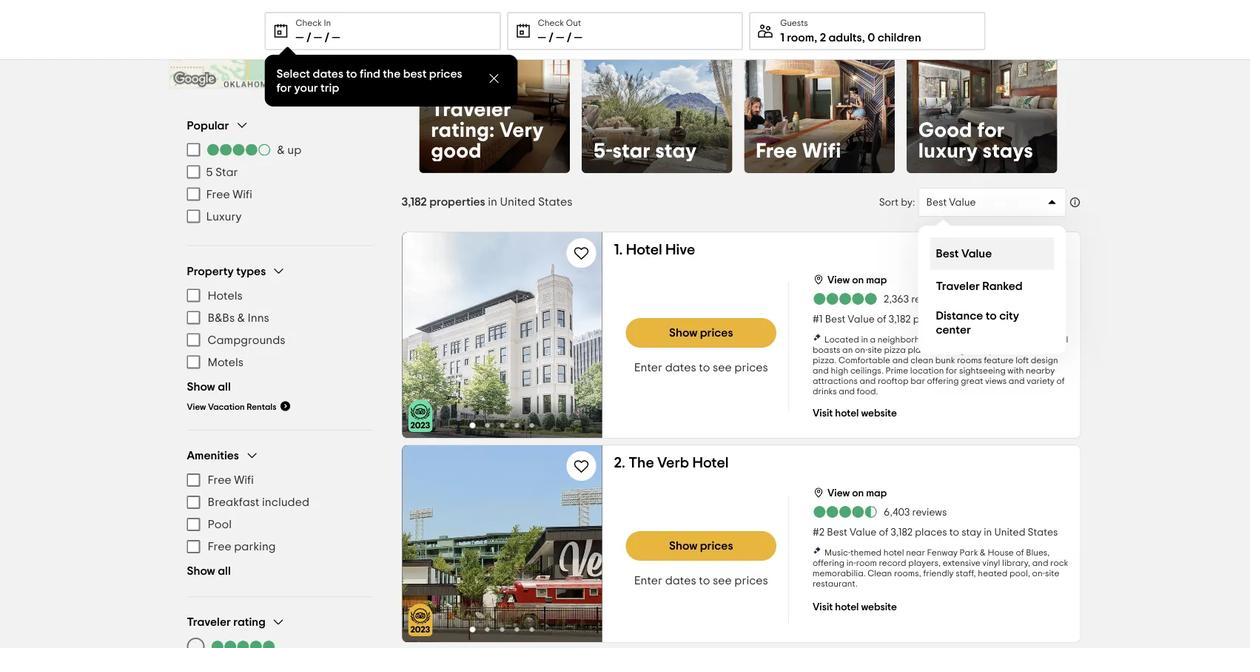 Task type: describe. For each thing, give the bounding box(es) containing it.
2,363 reviews button
[[813, 292, 946, 307]]

heated
[[978, 569, 1008, 578]]

distance to city center
[[936, 310, 1020, 336]]

website for the verb hotel
[[861, 603, 897, 613]]

2 — from the left
[[314, 32, 322, 44]]

traveler rating: very good link
[[419, 23, 570, 173]]

record
[[879, 559, 907, 568]]

rooms
[[957, 356, 982, 365]]

view up 4.5 of 5 bubbles. 6,403 reviews 'element'
[[828, 489, 850, 499]]

hotel down restaurant.
[[835, 603, 859, 613]]

check for check in — / — / —
[[296, 19, 322, 27]]

show all button for motels
[[187, 379, 231, 394]]

boasts
[[813, 346, 841, 355]]

5.0 of 5 bubbles image
[[211, 641, 276, 649]]

best
[[403, 68, 427, 80]]

1. hotel hive
[[614, 243, 696, 258]]

best value for list box containing best value
[[936, 248, 992, 260]]

feature
[[984, 356, 1014, 365]]

out
[[566, 19, 581, 27]]

on for 1. hotel hive
[[852, 275, 864, 286]]

city
[[1000, 310, 1020, 322]]

location
[[911, 366, 944, 375]]

2,363
[[884, 295, 909, 305]]

show prices button for verb
[[626, 532, 777, 561]]

save to a trip image
[[573, 458, 590, 475]]

map for 1. hotel hive
[[866, 275, 887, 286]]

hive
[[666, 243, 696, 258]]

view vacation rentals
[[187, 403, 277, 412]]

variety
[[1027, 377, 1055, 386]]

view left the vacation
[[187, 403, 206, 412]]

property types
[[187, 265, 266, 277]]

pizza
[[884, 346, 906, 355]]

menu for amenities
[[187, 469, 374, 558]]

stays
[[983, 141, 1034, 161]]

2.
[[614, 456, 626, 471]]

rooms,
[[894, 569, 922, 578]]

the
[[629, 456, 654, 471]]

show for show all button associated with free parking
[[187, 566, 215, 578]]

of inside music-themed hotel near fenway park & house of blues, offering in-room record players, extensive vinyl library, and rock memorabilia. clean rooms, friendly staff, heated pool, on-site restaurant.
[[1016, 549, 1024, 558]]

6,403 reviews link
[[813, 505, 947, 520]]

value up a
[[848, 315, 875, 325]]

sort by:
[[879, 197, 915, 208]]

view on map for the verb hotel
[[828, 489, 887, 499]]

carousel of images figure for 2.
[[402, 446, 602, 643]]

star
[[613, 141, 651, 161]]

check for check out — / — / —
[[538, 19, 564, 27]]

room inside music-themed hotel near fenway park & house of blues, offering in-room record players, extensive vinyl library, and rock memorabilia. clean rooms, friendly staff, heated pool, on-site restaurant.
[[856, 559, 877, 568]]

3,182 for 1. hotel hive
[[889, 315, 911, 325]]

parking
[[234, 541, 276, 553]]

rooftop
[[878, 377, 909, 386]]

show prices for verb
[[669, 540, 733, 552]]

states for 2. the verb hotel
[[1028, 528, 1058, 538]]

pool,
[[1010, 569, 1031, 578]]

great
[[961, 377, 984, 386]]

restaurant.
[[813, 580, 858, 589]]

& up
[[277, 144, 302, 156]]

show for show prices button corresponding to verb
[[669, 540, 698, 552]]

in up tasty
[[982, 315, 990, 325]]

loft
[[1016, 356, 1029, 365]]

0
[[868, 32, 875, 44]]

an
[[843, 346, 853, 355]]

for up "freshly"
[[966, 335, 978, 344]]

children
[[878, 32, 922, 44]]

check out — / — / —
[[538, 19, 583, 44]]

for down the bunk
[[946, 366, 958, 375]]

prime
[[886, 366, 909, 375]]

3,182 for 2. the verb hotel
[[891, 528, 913, 538]]

popular
[[187, 120, 229, 131]]

pizzas,
[[1002, 335, 1030, 344]]

bar
[[911, 377, 925, 386]]

free wifi for menu containing free wifi
[[208, 475, 254, 486]]

group containing popular
[[187, 118, 374, 228]]

see for 2. the verb hotel
[[713, 575, 732, 587]]

find
[[360, 68, 381, 80]]

1 vertical spatial free wifi
[[206, 188, 252, 200]]

distance
[[936, 310, 983, 322]]

b&bs
[[208, 312, 235, 324]]

extensive
[[943, 559, 981, 568]]

clean
[[868, 569, 892, 578]]

to inside distance to city center
[[986, 310, 997, 322]]

best value for best value popup button
[[927, 197, 976, 208]]

map inside button
[[290, 30, 314, 42]]

# for 1. hotel hive
[[813, 315, 819, 325]]

enter for hotel
[[634, 362, 663, 374]]

5 — from the left
[[556, 32, 564, 44]]

best inside list box
[[936, 248, 959, 260]]

on- inside located in a neighborhood famed for tasty pizzas, this hotel boasts an on-site pizza place offering freshly made, delicious pizza. comfortable and clean bunk rooms feature loft design and high ceilings. prime location for sightseeing with nearby attractions and rooftop bar offering great views and variety of drinks and food.
[[855, 346, 868, 355]]

to inside select dates to find the best prices for your trip
[[346, 68, 357, 80]]

ranked
[[983, 281, 1023, 292]]

good
[[431, 141, 482, 161]]

sort
[[879, 197, 899, 208]]

guests 1 room , 2 adults , 0 children
[[780, 19, 922, 44]]

bunk
[[936, 356, 955, 365]]

visit hotel website link for 2. the verb hotel
[[813, 600, 897, 615]]

good for luxury stays link
[[907, 23, 1058, 173]]

1 for room
[[780, 32, 785, 44]]

5-star stay
[[594, 141, 697, 161]]

value inside popup button
[[949, 197, 976, 208]]

by:
[[901, 197, 915, 208]]

3,182 properties in united states
[[402, 196, 573, 208]]

themed
[[851, 549, 882, 558]]

check in — / — / —
[[296, 19, 340, 44]]

united for 1. hotel hive
[[993, 315, 1024, 325]]

nearby
[[1026, 366, 1055, 375]]

4 — from the left
[[538, 32, 546, 44]]

traveler for ranked
[[936, 281, 980, 292]]

2 / from the left
[[325, 32, 330, 44]]

for inside good for luxury stays
[[977, 120, 1005, 141]]

amenities
[[187, 450, 239, 462]]

drinks
[[813, 387, 837, 396]]

traveler rating: very good
[[431, 99, 544, 161]]

in inside located in a neighborhood famed for tasty pizzas, this hotel boasts an on-site pizza place offering freshly made, delicious pizza. comfortable and clean bunk rooms feature loft design and high ceilings. prime location for sightseeing with nearby attractions and rooftop bar offering great views and variety of drinks and food.
[[861, 335, 868, 344]]

map for 2. the verb hotel
[[866, 489, 887, 499]]

4.0 of 5 bubbles image
[[206, 144, 271, 156]]

6,403 reviews button
[[813, 505, 947, 520]]

2,363 reviews link
[[813, 292, 946, 307]]

vacation
[[208, 403, 245, 412]]

1 for best
[[819, 315, 823, 325]]

view up the 2,363 reviews link on the top right of page
[[828, 275, 850, 286]]

in up house on the bottom right
[[984, 528, 992, 538]]

4 / from the left
[[567, 32, 572, 44]]

blues,
[[1026, 549, 1050, 558]]

guests
[[780, 19, 808, 27]]

library,
[[1003, 559, 1031, 568]]

menu for property types
[[187, 285, 374, 374]]

attractions
[[813, 377, 858, 386]]

room inside guests 1 room , 2 adults , 0 children
[[787, 32, 815, 44]]

places for the verb hotel
[[915, 528, 947, 538]]

dates for 2. the verb hotel
[[665, 575, 697, 587]]

free wifi for free wifi link
[[756, 141, 842, 161]]

properties
[[430, 196, 485, 208]]

good for luxury stays
[[919, 120, 1034, 161]]

music-themed hotel near fenway park & house of blues, offering in-room record players, extensive vinyl library, and rock memorabilia. clean rooms, friendly staff, heated pool, on-site restaurant. button
[[813, 546, 1069, 589]]

see for 1. hotel hive
[[713, 362, 732, 374]]

and down the pizza.
[[813, 366, 829, 375]]

1 / from the left
[[306, 32, 311, 44]]

# for 2. the verb hotel
[[813, 528, 819, 538]]

1 vertical spatial hotel
[[693, 456, 729, 471]]

value inside list box
[[962, 248, 992, 260]]

hotel down food.
[[835, 409, 859, 419]]

staff,
[[956, 569, 976, 578]]

and down with
[[1009, 377, 1025, 386]]

site inside music-themed hotel near fenway park & house of blues, offering in-room record players, extensive vinyl library, and rock memorabilia. clean rooms, friendly staff, heated pool, on-site restaurant.
[[1045, 569, 1060, 578]]

friendly
[[924, 569, 954, 578]]

view map
[[262, 30, 314, 42]]

0 vertical spatial 3,182
[[402, 196, 427, 208]]

on- inside music-themed hotel near fenway park & house of blues, offering in-room record players, extensive vinyl library, and rock memorabilia. clean rooms, friendly staff, heated pool, on-site restaurant.
[[1033, 569, 1045, 578]]

rock
[[1051, 559, 1069, 568]]

located in a neighborhood famed for tasty pizzas, this hotel boasts an on-site pizza place offering freshly made, delicious pizza. comfortable and clean bunk rooms feature loft design and high ceilings. prime location for sightseeing with nearby attractions and rooftop bar offering great views and variety of drinks and food.
[[813, 335, 1069, 396]]

enter for the
[[634, 575, 663, 587]]

1 vertical spatial 2
[[819, 528, 825, 538]]

design
[[1031, 356, 1059, 365]]

visit for 1. hotel hive
[[813, 409, 833, 419]]

view on map button for the verb hotel
[[813, 484, 887, 501]]

the
[[383, 68, 401, 80]]

select
[[277, 68, 310, 80]]

show prices for hive
[[669, 327, 733, 339]]



Task type: locate. For each thing, give the bounding box(es) containing it.
high
[[831, 366, 849, 375]]

1 menu from the top
[[187, 139, 374, 228]]

1 vertical spatial 2023 link
[[408, 604, 433, 637]]

view on map button up 5.0 of 5 bubbles. 2,363 reviews element
[[813, 271, 887, 287]]

1 vertical spatial menu
[[187, 285, 374, 374]]

& left inns
[[238, 312, 245, 324]]

5
[[206, 166, 213, 178]]

0 vertical spatial all
[[218, 381, 231, 393]]

1 visit from the top
[[813, 409, 833, 419]]

2 vertical spatial united
[[995, 528, 1026, 538]]

dates
[[313, 68, 344, 80], [665, 362, 697, 374], [665, 575, 697, 587]]

visit hotel website down food.
[[813, 409, 897, 419]]

group containing property types
[[187, 264, 374, 412]]

0 horizontal spatial hotel
[[626, 243, 663, 258]]

carousel of images figure
[[402, 232, 602, 438], [402, 446, 602, 643]]

adults
[[829, 32, 862, 44]]

center
[[936, 324, 971, 336]]

1 horizontal spatial room
[[856, 559, 877, 568]]

hotel exterior image
[[402, 446, 602, 643]]

1 vertical spatial on
[[852, 489, 864, 499]]

traveler up distance
[[936, 281, 980, 292]]

0 vertical spatial traveler
[[431, 99, 512, 120]]

states up this
[[1026, 315, 1056, 325]]

best up located
[[825, 315, 846, 325]]

2023 link for 1.
[[408, 400, 433, 432]]

1 vertical spatial places
[[915, 528, 947, 538]]

offering down music-
[[813, 559, 845, 568]]

1 vertical spatial show prices
[[669, 540, 733, 552]]

best value inside list box
[[936, 248, 992, 260]]

offering inside music-themed hotel near fenway park & house of blues, offering in-room record players, extensive vinyl library, and rock memorabilia. clean rooms, friendly staff, heated pool, on-site restaurant.
[[813, 559, 845, 568]]

places for hotel hive
[[913, 315, 946, 325]]

verb
[[657, 456, 689, 471]]

2 all from the top
[[218, 566, 231, 578]]

2 , from the left
[[862, 32, 865, 44]]

visit hotel website down restaurant.
[[813, 603, 897, 613]]

0 vertical spatial map
[[290, 30, 314, 42]]

reviews inside 4.5 of 5 bubbles. 6,403 reviews 'element'
[[912, 508, 947, 518]]

2 vertical spatial map
[[866, 489, 887, 499]]

& left up
[[277, 144, 285, 156]]

show for motels's show all button
[[187, 381, 215, 393]]

view on map button for hotel hive
[[813, 271, 887, 287]]

all down free parking
[[218, 566, 231, 578]]

0 vertical spatial on-
[[855, 346, 868, 355]]

2 vertical spatial dates
[[665, 575, 697, 587]]

group
[[187, 118, 374, 228], [187, 264, 374, 412], [187, 449, 374, 579]]

free
[[756, 141, 798, 161], [206, 188, 230, 200], [208, 475, 231, 486], [208, 541, 231, 553]]

value up the themed
[[850, 528, 877, 538]]

stay for 2. the verb hotel
[[962, 528, 982, 538]]

types
[[236, 265, 266, 277]]

traveler left rating
[[187, 617, 231, 629]]

of down 6,403 reviews button
[[879, 528, 889, 538]]

music-themed hotel near fenway park & house of blues, offering in-room record players, extensive vinyl library, and rock memorabilia. clean rooms, friendly staff, heated pool, on-site restaurant.
[[813, 549, 1069, 589]]

check left out
[[538, 19, 564, 27]]

1 view on map from the top
[[828, 275, 887, 286]]

show all for free parking
[[187, 566, 231, 578]]

menu containing hotels
[[187, 285, 374, 374]]

# up boasts
[[813, 315, 819, 325]]

of right variety
[[1057, 377, 1065, 386]]

breakfast
[[208, 497, 260, 509]]

6 — from the left
[[574, 32, 583, 44]]

united up house on the bottom right
[[995, 528, 1026, 538]]

0 vertical spatial &
[[277, 144, 285, 156]]

best
[[927, 197, 947, 208], [936, 248, 959, 260], [825, 315, 846, 325], [827, 528, 848, 538]]

0 vertical spatial site
[[868, 346, 882, 355]]

2
[[820, 32, 826, 44], [819, 528, 825, 538]]

site down rock
[[1045, 569, 1060, 578]]

on for 2. the verb hotel
[[852, 489, 864, 499]]

best value right by:
[[927, 197, 976, 208]]

2 view on map from the top
[[828, 489, 887, 499]]

0 horizontal spatial traveler
[[187, 617, 231, 629]]

food.
[[857, 387, 878, 396]]

show all for motels
[[187, 381, 231, 393]]

&
[[277, 144, 285, 156], [238, 312, 245, 324], [980, 549, 986, 558]]

states for 1. hotel hive
[[1026, 315, 1056, 325]]

1 enter dates to see prices from the top
[[634, 362, 768, 374]]

website for hotel hive
[[861, 409, 897, 419]]

1 vertical spatial states
[[1026, 315, 1056, 325]]

1 carousel of images figure from the top
[[402, 232, 602, 438]]

and up food.
[[860, 377, 876, 386]]

value up traveler ranked
[[962, 248, 992, 260]]

0 vertical spatial enter
[[634, 362, 663, 374]]

1 vertical spatial 1
[[819, 315, 823, 325]]

of inside located in a neighborhood famed for tasty pizzas, this hotel boasts an on-site pizza place offering freshly made, delicious pizza. comfortable and clean bunk rooms feature loft design and high ceilings. prime location for sightseeing with nearby attractions and rooftop bar offering great views and variety of drinks and food.
[[1057, 377, 1065, 386]]

hotel inside music-themed hotel near fenway park & house of blues, offering in-room record players, extensive vinyl library, and rock memorabilia. clean rooms, friendly staff, heated pool, on-site restaurant.
[[884, 549, 904, 558]]

menu containing & up
[[187, 139, 374, 228]]

reviews inside 5.0 of 5 bubbles. 2,363 reviews element
[[912, 295, 946, 305]]

0 vertical spatial show all
[[187, 381, 231, 393]]

show all button up the vacation
[[187, 379, 231, 394]]

0 horizontal spatial ,
[[815, 32, 818, 44]]

hotel inside located in a neighborhood famed for tasty pizzas, this hotel boasts an on-site pizza place offering freshly made, delicious pizza. comfortable and clean bunk rooms feature loft design and high ceilings. prime location for sightseeing with nearby attractions and rooftop bar offering great views and variety of drinks and food.
[[1048, 335, 1069, 344]]

3 / from the left
[[549, 32, 554, 44]]

luxury
[[919, 141, 978, 161]]

3,182 left properties
[[402, 196, 427, 208]]

value down luxury
[[949, 197, 976, 208]]

1 horizontal spatial on-
[[1033, 569, 1045, 578]]

1 vertical spatial enter
[[634, 575, 663, 587]]

menu
[[187, 139, 374, 228], [187, 285, 374, 374], [187, 469, 374, 558]]

2 view on map button from the top
[[813, 484, 887, 501]]

1 see from the top
[[713, 362, 732, 374]]

0 vertical spatial states
[[538, 196, 573, 208]]

wifi for menu containing free wifi
[[234, 475, 254, 486]]

6,403
[[884, 508, 910, 518]]

2 show prices from the top
[[669, 540, 733, 552]]

, left 0
[[862, 32, 865, 44]]

with
[[1008, 366, 1024, 375]]

visit hotel website link down food.
[[813, 406, 897, 421]]

2 vertical spatial menu
[[187, 469, 374, 558]]

0 vertical spatial see
[[713, 362, 732, 374]]

2 horizontal spatial traveler
[[936, 281, 980, 292]]

traveler down close image
[[431, 99, 512, 120]]

vinyl
[[983, 559, 1001, 568]]

all up the vacation
[[218, 381, 231, 393]]

and down blues,
[[1033, 559, 1049, 568]]

2 up music-
[[819, 528, 825, 538]]

1 vertical spatial show all
[[187, 566, 231, 578]]

# 2 best value of 3,182 places to stay in united states
[[813, 528, 1058, 538]]

0 vertical spatial visit
[[813, 409, 833, 419]]

traveler ranked
[[936, 281, 1023, 292]]

reviews for hotel hive
[[912, 295, 946, 305]]

3,182 down 6,403 on the right of the page
[[891, 528, 913, 538]]

0 horizontal spatial &
[[238, 312, 245, 324]]

1 vertical spatial #
[[813, 528, 819, 538]]

2 show prices button from the top
[[626, 532, 777, 561]]

united
[[500, 196, 536, 208], [993, 315, 1024, 325], [995, 528, 1026, 538]]

best value inside popup button
[[927, 197, 976, 208]]

places down 2,363 reviews
[[913, 315, 946, 325]]

of up library,
[[1016, 549, 1024, 558]]

0 vertical spatial united
[[500, 196, 536, 208]]

website down food.
[[861, 409, 897, 419]]

group containing amenities
[[187, 449, 374, 579]]

visit down drinks at the bottom
[[813, 409, 833, 419]]

this
[[1032, 335, 1046, 344]]

1 show all from the top
[[187, 381, 231, 393]]

show all button
[[187, 379, 231, 394], [187, 564, 231, 579]]

& inside music-themed hotel near fenway park & house of blues, offering in-room record players, extensive vinyl library, and rock memorabilia. clean rooms, friendly staff, heated pool, on-site restaurant.
[[980, 549, 986, 558]]

5 star
[[206, 166, 238, 178]]

famed
[[938, 335, 964, 344]]

1.
[[614, 243, 623, 258]]

1 vertical spatial best value
[[936, 248, 992, 260]]

places up fenway
[[915, 528, 947, 538]]

1 vertical spatial show prices button
[[626, 532, 777, 561]]

1 horizontal spatial site
[[1045, 569, 1060, 578]]

breakfast included
[[208, 497, 310, 509]]

1 vertical spatial reviews
[[912, 508, 947, 518]]

1 vertical spatial stay
[[960, 315, 980, 325]]

traveler for rating
[[187, 617, 231, 629]]

house
[[988, 549, 1014, 558]]

in
[[324, 19, 331, 27]]

2 left adults
[[820, 32, 826, 44]]

0 vertical spatial 2
[[820, 32, 826, 44]]

place
[[908, 346, 932, 355]]

show all up the vacation
[[187, 381, 231, 393]]

0 vertical spatial stay
[[656, 141, 697, 161]]

free parking
[[208, 541, 276, 553]]

5-star stay link
[[582, 23, 733, 173]]

2 on from the top
[[852, 489, 864, 499]]

states
[[538, 196, 573, 208], [1026, 315, 1056, 325], [1028, 528, 1058, 538]]

0 horizontal spatial room
[[787, 32, 815, 44]]

2 2023 link from the top
[[408, 604, 433, 637]]

0 vertical spatial show prices button
[[626, 318, 777, 348]]

room down 'guests' at the top right of the page
[[787, 32, 815, 44]]

1 view on map button from the top
[[813, 271, 887, 287]]

places
[[913, 315, 946, 325], [915, 528, 947, 538]]

show for show prices button corresponding to hive
[[669, 327, 698, 339]]

reviews up # 1 best value of 3,182 places to stay in united states
[[912, 295, 946, 305]]

players,
[[909, 559, 941, 568]]

traveler for rating:
[[431, 99, 512, 120]]

united right properties
[[500, 196, 536, 208]]

rentals
[[247, 403, 277, 412]]

fenway
[[927, 549, 958, 558]]

delicious
[[1024, 346, 1060, 355]]

1 enter from the top
[[634, 362, 663, 374]]

view on map up 5.0 of 5 bubbles. 2,363 reviews element
[[828, 275, 887, 286]]

reviews up # 2 best value of 3,182 places to stay in united states on the bottom of the page
[[912, 508, 947, 518]]

1 vertical spatial visit hotel website
[[813, 603, 897, 613]]

visit for 2. the verb hotel
[[813, 603, 833, 613]]

1 down 'guests' at the top right of the page
[[780, 32, 785, 44]]

1 vertical spatial 3,182
[[889, 315, 911, 325]]

show all
[[187, 381, 231, 393], [187, 566, 231, 578]]

1 website from the top
[[861, 409, 897, 419]]

0 vertical spatial best value
[[927, 197, 976, 208]]

best inside popup button
[[927, 197, 947, 208]]

3 group from the top
[[187, 449, 374, 579]]

dates inside select dates to find the best prices for your trip
[[313, 68, 344, 80]]

0 vertical spatial wifi
[[803, 141, 842, 161]]

2 carousel of images figure from the top
[[402, 446, 602, 643]]

1 vertical spatial visit
[[813, 603, 833, 613]]

0 vertical spatial places
[[913, 315, 946, 325]]

for inside select dates to find the best prices for your trip
[[277, 82, 292, 94]]

2 vertical spatial 3,182
[[891, 528, 913, 538]]

1 show all button from the top
[[187, 379, 231, 394]]

value
[[949, 197, 976, 208], [962, 248, 992, 260], [848, 315, 875, 325], [850, 528, 877, 538]]

& up vinyl
[[980, 549, 986, 558]]

near
[[906, 549, 925, 558]]

visit hotel website link
[[813, 406, 897, 421], [813, 600, 897, 615]]

wifi for free wifi link
[[803, 141, 842, 161]]

trip
[[321, 82, 339, 94]]

menu containing free wifi
[[187, 469, 374, 558]]

check inside check in — / — / —
[[296, 19, 322, 27]]

1 on from the top
[[852, 275, 864, 286]]

very
[[500, 120, 544, 141]]

traveler rating
[[187, 617, 266, 629]]

2 show all from the top
[[187, 566, 231, 578]]

map up the select
[[290, 30, 314, 42]]

1 vertical spatial &
[[238, 312, 245, 324]]

best right by:
[[927, 197, 947, 208]]

map up the 2,363 reviews link on the top right of page
[[866, 275, 887, 286]]

0 vertical spatial offering
[[934, 346, 965, 355]]

1 vertical spatial view on map button
[[813, 484, 887, 501]]

map up 6,403 reviews button
[[866, 489, 887, 499]]

on up 6,403 reviews button
[[852, 489, 864, 499]]

0 horizontal spatial on-
[[855, 346, 868, 355]]

2 enter dates to see prices from the top
[[634, 575, 768, 587]]

hotel right 1.
[[626, 243, 663, 258]]

2 check from the left
[[538, 19, 564, 27]]

states up blues,
[[1028, 528, 1058, 538]]

3,182 down 2,363
[[889, 315, 911, 325]]

show all down free parking
[[187, 566, 231, 578]]

in right properties
[[488, 196, 497, 208]]

check left the "in"
[[296, 19, 322, 27]]

visit hotel website for hotel hive
[[813, 409, 897, 419]]

1 all from the top
[[218, 381, 231, 393]]

enter dates to see prices
[[634, 362, 768, 374], [634, 575, 768, 587]]

close image
[[487, 71, 502, 86]]

visit hotel website for the verb hotel
[[813, 603, 897, 613]]

view on map for hotel hive
[[828, 275, 887, 286]]

1 vertical spatial wifi
[[233, 188, 252, 200]]

1 vertical spatial view on map
[[828, 489, 887, 499]]

1 horizontal spatial ,
[[862, 32, 865, 44]]

hotel up record
[[884, 549, 904, 558]]

luxury
[[206, 211, 242, 222]]

6,403 reviews
[[884, 508, 947, 518]]

select dates to find the best prices for your trip
[[277, 68, 462, 94]]

1 horizontal spatial 1
[[819, 315, 823, 325]]

on
[[852, 275, 864, 286], [852, 489, 864, 499]]

on- up comfortable
[[855, 346, 868, 355]]

traveler inside group
[[187, 617, 231, 629]]

1 vertical spatial room
[[856, 559, 877, 568]]

save to a trip image
[[573, 244, 590, 262]]

visit
[[813, 409, 833, 419], [813, 603, 833, 613]]

best value
[[927, 197, 976, 208], [936, 248, 992, 260]]

dates for 1. hotel hive
[[665, 362, 697, 374]]

enter dates to see prices for verb
[[634, 575, 768, 587]]

0 vertical spatial show all button
[[187, 379, 231, 394]]

0 vertical spatial menu
[[187, 139, 374, 228]]

0 horizontal spatial site
[[868, 346, 882, 355]]

visit hotel website link down restaurant.
[[813, 600, 897, 615]]

clean
[[911, 356, 934, 365]]

1 inside guests 1 room , 2 adults , 0 children
[[780, 32, 785, 44]]

on up 5.0 of 5 bubbles. 2,363 reviews element
[[852, 275, 864, 286]]

1 vertical spatial see
[[713, 575, 732, 587]]

1 horizontal spatial traveler
[[431, 99, 512, 120]]

3 menu from the top
[[187, 469, 374, 558]]

1 vertical spatial united
[[993, 315, 1024, 325]]

3 — from the left
[[332, 32, 340, 44]]

all for motels
[[218, 381, 231, 393]]

and
[[893, 356, 909, 365], [813, 366, 829, 375], [860, 377, 876, 386], [1009, 377, 1025, 386], [839, 387, 855, 396], [1033, 559, 1049, 568]]

view on map
[[828, 275, 887, 286], [828, 489, 887, 499]]

1 show prices button from the top
[[626, 318, 777, 348]]

in left a
[[861, 335, 868, 344]]

1 vertical spatial map
[[866, 275, 887, 286]]

united for 2. the verb hotel
[[995, 528, 1026, 538]]

0 horizontal spatial check
[[296, 19, 322, 27]]

view up the select
[[262, 30, 287, 42]]

visit hotel website
[[813, 409, 897, 419], [813, 603, 897, 613]]

1 vertical spatial enter dates to see prices
[[634, 575, 768, 587]]

best up music-
[[827, 528, 848, 538]]

and up "prime"
[[893, 356, 909, 365]]

of down the 2,363 reviews link on the top right of page
[[877, 315, 887, 325]]

view on map button up 6,403 reviews button
[[813, 484, 887, 501]]

list box containing best value
[[918, 226, 1067, 355]]

5.0 of 5 bubbles. 2,363 reviews element
[[813, 292, 946, 307]]

2 # from the top
[[813, 528, 819, 538]]

neighborhood
[[878, 335, 936, 344]]

0 vertical spatial free wifi
[[756, 141, 842, 161]]

hotel right this
[[1048, 335, 1069, 344]]

best up traveler ranked
[[936, 248, 959, 260]]

2 see from the top
[[713, 575, 732, 587]]

view on map up 6,403 reviews button
[[828, 489, 887, 499]]

2 menu from the top
[[187, 285, 374, 374]]

1 visit hotel website link from the top
[[813, 406, 897, 421]]

2 show all button from the top
[[187, 564, 231, 579]]

0 vertical spatial view on map button
[[813, 271, 887, 287]]

1 # from the top
[[813, 315, 819, 325]]

best value up traveler ranked
[[936, 248, 992, 260]]

1 vertical spatial dates
[[665, 362, 697, 374]]

website down clean on the bottom right
[[861, 603, 897, 613]]

traveler rating group
[[187, 615, 374, 649]]

for down the select
[[277, 82, 292, 94]]

show prices button for hive
[[626, 318, 777, 348]]

1 visit hotel website from the top
[[813, 409, 897, 419]]

prices inside select dates to find the best prices for your trip
[[429, 68, 462, 80]]

1 vertical spatial on-
[[1033, 569, 1045, 578]]

located in a neighborhood famed for tasty pizzas, this hotel boasts an on-site pizza place offering freshly made, delicious pizza. comfortable and clean bunk rooms feature loft design and high ceilings. prime location for sightseeing with nearby attractions and rooftop bar offering great views and variety of drinks and food. button
[[813, 333, 1069, 397]]

1 horizontal spatial hotel
[[693, 456, 729, 471]]

1 vertical spatial traveler
[[936, 281, 980, 292]]

2 horizontal spatial &
[[980, 549, 986, 558]]

0 vertical spatial carousel of images figure
[[402, 232, 602, 438]]

2023 link
[[408, 400, 433, 432], [408, 604, 433, 637]]

1 , from the left
[[815, 32, 818, 44]]

site inside located in a neighborhood famed for tasty pizzas, this hotel boasts an on-site pizza place offering freshly made, delicious pizza. comfortable and clean bunk rooms feature loft design and high ceilings. prime location for sightseeing with nearby attractions and rooftop bar offering great views and variety of drinks and food.
[[868, 346, 882, 355]]

united up pizzas,
[[993, 315, 1024, 325]]

park
[[960, 549, 978, 558]]

0 vertical spatial #
[[813, 315, 819, 325]]

1 show prices from the top
[[669, 327, 733, 339]]

2 visit hotel website from the top
[[813, 603, 897, 613]]

room down the themed
[[856, 559, 877, 568]]

show
[[669, 327, 698, 339], [187, 381, 215, 393], [669, 540, 698, 552], [187, 566, 215, 578]]

0 vertical spatial dates
[[313, 68, 344, 80]]

carousel of images figure for 1.
[[402, 232, 602, 438]]

visit hotel website link for 1. hotel hive
[[813, 406, 897, 421]]

0 vertical spatial room
[[787, 32, 815, 44]]

stay up famed at bottom right
[[960, 315, 980, 325]]

and inside music-themed hotel near fenway park & house of blues, offering in-room record players, extensive vinyl library, and rock memorabilia. clean rooms, friendly staff, heated pool, on-site restaurant.
[[1033, 559, 1049, 568]]

view inside button
[[262, 30, 287, 42]]

1 2023 link from the top
[[408, 400, 433, 432]]

made,
[[996, 346, 1022, 355]]

2 vertical spatial traveler
[[187, 617, 231, 629]]

4.5 of 5 bubbles. 6,403 reviews element
[[813, 505, 947, 520]]

hotel
[[626, 243, 663, 258], [693, 456, 729, 471]]

enter dates to see prices for hive
[[634, 362, 768, 374]]

1 vertical spatial group
[[187, 264, 374, 412]]

1 group from the top
[[187, 118, 374, 228]]

stay right star
[[656, 141, 697, 161]]

site down a
[[868, 346, 882, 355]]

memorabilia.
[[813, 569, 866, 578]]

enter
[[634, 362, 663, 374], [634, 575, 663, 587]]

comfortable
[[839, 356, 891, 365]]

views
[[985, 377, 1007, 386]]

1 vertical spatial carousel of images figure
[[402, 446, 602, 643]]

1 check from the left
[[296, 19, 322, 27]]

of
[[877, 315, 887, 325], [1057, 377, 1065, 386], [879, 528, 889, 538], [1016, 549, 1024, 558]]

1 vertical spatial website
[[861, 603, 897, 613]]

3,182
[[402, 196, 427, 208], [889, 315, 911, 325], [891, 528, 913, 538]]

rating:
[[431, 120, 495, 141]]

motels
[[208, 356, 244, 368]]

2 website from the top
[[861, 603, 897, 613]]

2. the verb hotel
[[614, 456, 729, 471]]

2 visit hotel website link from the top
[[813, 600, 897, 615]]

0 vertical spatial visit hotel website link
[[813, 406, 897, 421]]

to
[[346, 68, 357, 80], [986, 310, 997, 322], [948, 315, 958, 325], [699, 362, 710, 374], [950, 528, 960, 538], [699, 575, 710, 587]]

a
[[870, 335, 876, 344]]

states up save to a trip icon
[[538, 196, 573, 208]]

show all button down free parking
[[187, 564, 231, 579]]

all for free parking
[[218, 566, 231, 578]]

1 vertical spatial visit hotel website link
[[813, 600, 897, 615]]

1 vertical spatial show all button
[[187, 564, 231, 579]]

visit down restaurant.
[[813, 603, 833, 613]]

property
[[187, 265, 234, 277]]

1 horizontal spatial &
[[277, 144, 285, 156]]

reviews for the verb hotel
[[912, 508, 947, 518]]

2 enter from the top
[[634, 575, 663, 587]]

for right good in the right top of the page
[[977, 120, 1005, 141]]

1 up boasts
[[819, 315, 823, 325]]

# up memorabilia.
[[813, 528, 819, 538]]

2 inside guests 1 room , 2 adults , 0 children
[[820, 32, 826, 44]]

, left adults
[[815, 32, 818, 44]]

0 vertical spatial group
[[187, 118, 374, 228]]

1 vertical spatial site
[[1045, 569, 1060, 578]]

2 visit from the top
[[813, 603, 833, 613]]

stay
[[656, 141, 697, 161], [960, 315, 980, 325], [962, 528, 982, 538]]

1 vertical spatial all
[[218, 566, 231, 578]]

2023 link for 2.
[[408, 604, 433, 637]]

0 vertical spatial show prices
[[669, 327, 733, 339]]

sightseeing
[[960, 366, 1006, 375]]

show all button for free parking
[[187, 564, 231, 579]]

your
[[294, 82, 318, 94]]

stay for 1. hotel hive
[[960, 315, 980, 325]]

traveler inside traveler rating: very good
[[431, 99, 512, 120]]

stay up park
[[962, 528, 982, 538]]

freshly
[[967, 346, 994, 355]]

offering
[[934, 346, 965, 355], [927, 377, 959, 386], [813, 559, 845, 568]]

list box
[[918, 226, 1067, 355]]

2 group from the top
[[187, 264, 374, 412]]

1 vertical spatial offering
[[927, 377, 959, 386]]

2 vertical spatial stay
[[962, 528, 982, 538]]

wifi inside free wifi link
[[803, 141, 842, 161]]

0 vertical spatial view on map
[[828, 275, 887, 286]]

hotel right verb
[[693, 456, 729, 471]]

1 — from the left
[[296, 32, 304, 44]]

0 vertical spatial on
[[852, 275, 864, 286]]

0 vertical spatial enter dates to see prices
[[634, 362, 768, 374]]

check inside check out — / — / —
[[538, 19, 564, 27]]

2 vertical spatial states
[[1028, 528, 1058, 538]]

view map button
[[235, 22, 325, 51]]

offering down "location"
[[927, 377, 959, 386]]

and down attractions
[[839, 387, 855, 396]]



Task type: vqa. For each thing, say whether or not it's contained in the screenshot.
View Travel Forums link
no



